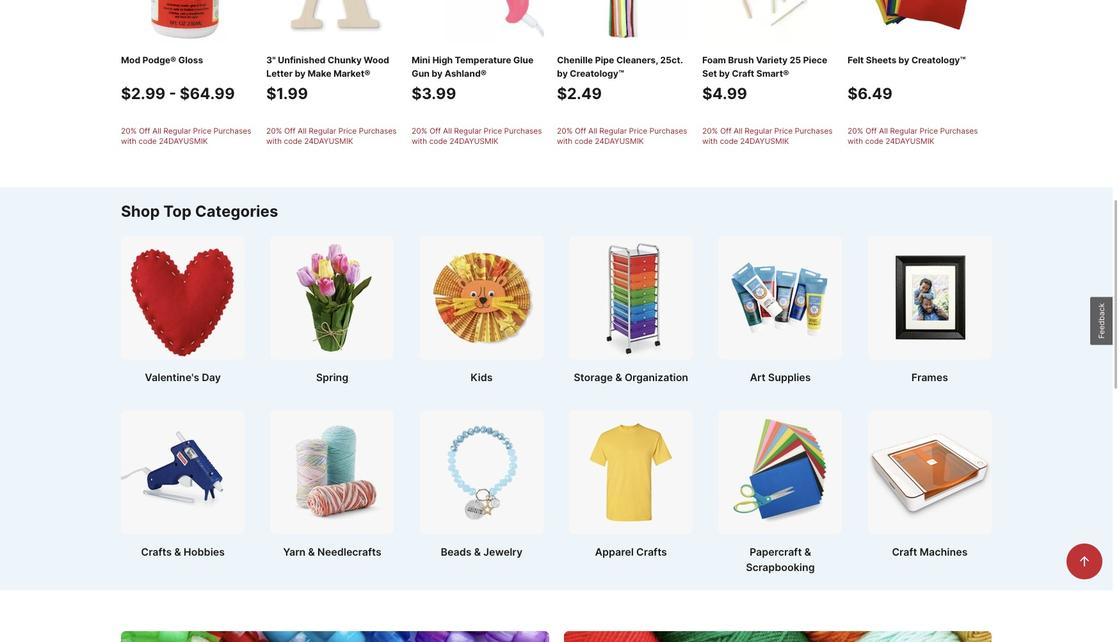 Task type: locate. For each thing, give the bounding box(es) containing it.
& inside papercraft & scrapbooking
[[804, 541, 811, 554]]

by right set
[[719, 63, 730, 74]]

crafts
[[141, 541, 172, 554], [636, 541, 667, 554]]

apparel crafts link
[[569, 406, 693, 571]]

5 purchases from the left
[[795, 121, 833, 131]]

0 vertical spatial craft
[[732, 63, 754, 74]]

black picture frame image
[[868, 232, 992, 355]]

all for $4.99
[[734, 121, 743, 131]]

price for $2.99 - $64.99
[[193, 121, 211, 131]]

creatology™ down felt sheets by creatology™ image
[[912, 50, 966, 61]]

3 code from the left
[[429, 132, 447, 141]]

off down $6.49
[[866, 121, 877, 131]]

price
[[193, 121, 211, 131], [338, 121, 357, 131], [484, 121, 502, 131], [629, 121, 647, 131], [774, 121, 793, 131], [920, 121, 938, 131]]

24dayusmik down $3.99
[[450, 132, 499, 141]]

4 price from the left
[[629, 121, 647, 131]]

20% down $6.49
[[848, 121, 863, 131]]

storage & organization link
[[569, 232, 693, 381]]

2 purchases from the left
[[359, 121, 397, 131]]

24dayusmik for $6.49
[[886, 132, 935, 141]]

3 regular from the left
[[454, 121, 482, 131]]

20% down $1.99
[[266, 121, 282, 131]]

creatology™
[[912, 50, 966, 61], [570, 63, 624, 74]]

20% for $3.99
[[412, 121, 427, 131]]

4 24dayusmik from the left
[[595, 132, 644, 141]]

by inside foam brush variety 25 piece set by craft smart® $4.99
[[719, 63, 730, 74]]

off
[[139, 121, 150, 131], [284, 121, 296, 131], [430, 121, 441, 131], [575, 121, 586, 131], [720, 121, 732, 131], [866, 121, 877, 131]]

-
[[169, 80, 176, 98]]

beads & jewelry
[[441, 541, 523, 554]]

1 all from the left
[[152, 121, 161, 131]]

code down $6.49
[[865, 132, 883, 141]]

2 regular from the left
[[309, 121, 336, 131]]

$4.99
[[702, 80, 747, 98]]

4 20% off all regular price purchases with code 24dayusmik from the left
[[557, 121, 687, 141]]

shop top categories
[[121, 198, 278, 216]]

0 horizontal spatial creatology™
[[570, 63, 624, 74]]

1 horizontal spatial craft
[[892, 541, 917, 554]]

all for $6.49
[[879, 121, 888, 131]]

code down the $2.49
[[575, 132, 593, 141]]

1 vertical spatial creatology™
[[570, 63, 624, 74]]

& up scrapbooking
[[804, 541, 811, 554]]

with for $1.99
[[266, 132, 282, 141]]

3 price from the left
[[484, 121, 502, 131]]

1 default image image from the left
[[121, 627, 549, 643]]

5 code from the left
[[720, 132, 738, 141]]

2 off from the left
[[284, 121, 296, 131]]

crafts right the "apparel"
[[636, 541, 667, 554]]

by
[[899, 50, 909, 61], [295, 63, 306, 74], [432, 63, 443, 74], [557, 63, 568, 74], [719, 63, 730, 74]]

20% off all regular price purchases with code 24dayusmik for $4.99
[[702, 121, 833, 141]]

papercraft & scrapbooking link
[[719, 406, 842, 571]]

with for $6.49
[[848, 132, 863, 141]]

25
[[790, 50, 801, 61]]

20% down $3.99
[[412, 121, 427, 131]]

regular for $1.99
[[309, 121, 336, 131]]

2 default image image from the left
[[564, 627, 992, 643]]

code for $6.49
[[865, 132, 883, 141]]

20% for $6.49
[[848, 121, 863, 131]]

1 horizontal spatial crafts
[[636, 541, 667, 554]]

3 24dayusmik from the left
[[450, 132, 499, 141]]

24dayusmik down '$4.99'
[[740, 132, 789, 141]]

1 purchases from the left
[[214, 121, 251, 131]]

regular for $6.49
[[890, 121, 918, 131]]

5 price from the left
[[774, 121, 793, 131]]

4 off from the left
[[575, 121, 586, 131]]

all down '$4.99'
[[734, 121, 743, 131]]

by down the high
[[432, 63, 443, 74]]

& for storage
[[615, 367, 622, 379]]

off down $2.99
[[139, 121, 150, 131]]

all down $1.99
[[298, 121, 307, 131]]

1 horizontal spatial creatology™
[[912, 50, 966, 61]]

4 20% from the left
[[557, 121, 573, 131]]

1 with from the left
[[121, 132, 136, 141]]

jewelry
[[483, 541, 523, 554]]

creatology™ down pipe
[[570, 63, 624, 74]]

24dayusmik
[[159, 132, 208, 141], [304, 132, 353, 141], [450, 132, 499, 141], [595, 132, 644, 141], [740, 132, 789, 141], [886, 132, 935, 141]]

20% off all regular price purchases with code 24dayusmik for $2.99 - $64.99
[[121, 121, 251, 141]]

5 24dayusmik from the left
[[740, 132, 789, 141]]

scrapbooking
[[746, 557, 815, 570]]

letter
[[266, 63, 293, 74]]

& right the storage
[[615, 367, 622, 379]]

20% off all regular price purchases with code 24dayusmik down $2.99 - $64.99
[[121, 121, 251, 141]]

price for $6.49
[[920, 121, 938, 131]]

mod podge® gloss image
[[121, 0, 254, 38]]

24dayusmik for $4.99
[[740, 132, 789, 141]]

2 all from the left
[[298, 121, 307, 131]]

red felt heart with white stitches image
[[121, 232, 245, 355]]

mini
[[412, 50, 430, 61]]

1 crafts from the left
[[141, 541, 172, 554]]

chenille pipe cleaners, 25ct. by creatology™ image
[[557, 0, 690, 38]]

& for crafts
[[174, 541, 181, 554]]

4 code from the left
[[575, 132, 593, 141]]

all for $2.99 - $64.99
[[152, 121, 161, 131]]

craft machines
[[892, 541, 968, 554]]

all down $3.99
[[443, 121, 452, 131]]

2 code from the left
[[284, 132, 302, 141]]

5 off from the left
[[720, 121, 732, 131]]

regular down the $2.49
[[599, 121, 627, 131]]

organization
[[625, 367, 688, 379]]

off down the $2.49
[[575, 121, 586, 131]]

0 horizontal spatial default image image
[[121, 627, 549, 643]]

20% for $2.99 - $64.99
[[121, 121, 137, 131]]

art supplies
[[750, 367, 811, 379]]

5 20% off all regular price purchases with code 24dayusmik from the left
[[702, 121, 833, 141]]

foam brush variety 25 piece set by craft smart® image
[[702, 0, 835, 38]]

& left the hobbies
[[174, 541, 181, 554]]

crafts & hobbies link
[[121, 406, 245, 571]]

0 vertical spatial creatology™
[[912, 50, 966, 61]]

felt sheets by creatology™
[[848, 50, 966, 61]]

ashland®
[[445, 63, 487, 74]]

20% off all regular price purchases with code 24dayusmik down chenille pipe cleaners, 25ct. by creatology™ $2.49
[[557, 121, 687, 141]]

0 horizontal spatial craft
[[732, 63, 754, 74]]

4 with from the left
[[557, 132, 573, 141]]

5 all from the left
[[734, 121, 743, 131]]

price for $3.99
[[484, 121, 502, 131]]

regular down '$4.99'
[[745, 121, 772, 131]]

regular down $3.99
[[454, 121, 482, 131]]

podge®
[[142, 50, 176, 61]]

chenille pipe cleaners, 25ct. by creatology™ $2.49
[[557, 50, 683, 98]]

off for $4.99
[[720, 121, 732, 131]]

$2.49
[[557, 80, 602, 98]]

20% off all regular price purchases with code 24dayusmik for $6.49
[[848, 121, 978, 141]]

24dayusmik down the $2.49
[[595, 132, 644, 141]]

with down '$4.99'
[[702, 132, 718, 141]]

1 off from the left
[[139, 121, 150, 131]]

3 off from the left
[[430, 121, 441, 131]]

purchases
[[214, 121, 251, 131], [359, 121, 397, 131], [504, 121, 542, 131], [650, 121, 687, 131], [795, 121, 833, 131], [940, 121, 978, 131]]

frames
[[912, 367, 948, 379]]

six paint tubes is different colors image
[[719, 232, 842, 355]]

price for $4.99
[[774, 121, 793, 131]]

regular down $2.99 - $64.99
[[163, 121, 191, 131]]

by inside 3" unfinished chunky wood letter by make market® $1.99
[[295, 63, 306, 74]]

papercraft
[[750, 541, 802, 554]]

shop
[[121, 198, 160, 216]]

2 20% from the left
[[266, 121, 282, 131]]

glue
[[513, 50, 534, 61]]

20% off all regular price purchases with code 24dayusmik down foam brush variety 25 piece set by craft smart® $4.99
[[702, 121, 833, 141]]

& for yarn
[[308, 541, 315, 554]]

3 20% off all regular price purchases with code 24dayusmik from the left
[[412, 121, 542, 141]]

with down $3.99
[[412, 132, 427, 141]]

all for $3.99
[[443, 121, 452, 131]]

6 all from the left
[[879, 121, 888, 131]]

24dayusmik for $1.99
[[304, 132, 353, 141]]

1 24dayusmik from the left
[[159, 132, 208, 141]]

craft down "brush"
[[732, 63, 754, 74]]

regular down 3" unfinished chunky wood letter by make market® $1.99
[[309, 121, 336, 131]]

20% down the $2.49
[[557, 121, 573, 131]]

default image image
[[121, 627, 549, 643], [564, 627, 992, 643]]

piece
[[803, 50, 827, 61]]

24dayusmik down 3" unfinished chunky wood letter by make market® $1.99
[[304, 132, 353, 141]]

with down the $2.49
[[557, 132, 573, 141]]

1 20% off all regular price purchases with code 24dayusmik from the left
[[121, 121, 251, 141]]

by down chenille
[[557, 63, 568, 74]]

2 with from the left
[[266, 132, 282, 141]]

price for $2.49
[[629, 121, 647, 131]]

with down $6.49
[[848, 132, 863, 141]]

20%
[[121, 121, 137, 131], [266, 121, 282, 131], [412, 121, 427, 131], [557, 121, 573, 131], [702, 121, 718, 131], [848, 121, 863, 131]]

3 all from the left
[[443, 121, 452, 131]]

code down $3.99
[[429, 132, 447, 141]]

6 price from the left
[[920, 121, 938, 131]]

2 24dayusmik from the left
[[304, 132, 353, 141]]

off for $2.99 - $64.99
[[139, 121, 150, 131]]

3 with from the left
[[412, 132, 427, 141]]

off down '$4.99'
[[720, 121, 732, 131]]

frames link
[[868, 232, 992, 381]]

mini high temperature glue gun by ashland® $3.99
[[412, 50, 534, 98]]

6 code from the left
[[865, 132, 883, 141]]

with down $2.99
[[121, 132, 136, 141]]

6 24dayusmik from the left
[[886, 132, 935, 141]]

craft left the machines
[[892, 541, 917, 554]]

craft
[[732, 63, 754, 74], [892, 541, 917, 554]]

crafts left the hobbies
[[141, 541, 172, 554]]

6 off from the left
[[866, 121, 877, 131]]

storage & organization
[[574, 367, 688, 379]]

6 with from the left
[[848, 132, 863, 141]]

1 horizontal spatial default image image
[[564, 627, 992, 643]]

spring link
[[270, 232, 394, 381]]

market®
[[334, 63, 370, 74]]

1 price from the left
[[193, 121, 211, 131]]

regular down $6.49
[[890, 121, 918, 131]]

pink and yellow tulips image
[[271, 232, 394, 355]]

& for beads
[[474, 541, 481, 554]]

20% off all regular price purchases with code 24dayusmik down $6.49
[[848, 121, 978, 141]]

code down '$4.99'
[[720, 132, 738, 141]]

top
[[163, 198, 192, 216]]

craft machines link
[[868, 406, 992, 571]]

code
[[139, 132, 157, 141], [284, 132, 302, 141], [429, 132, 447, 141], [575, 132, 593, 141], [720, 132, 738, 141], [865, 132, 883, 141]]

all down $6.49
[[879, 121, 888, 131]]

20% off all regular price purchases with code 24dayusmik down 3" unfinished chunky wood letter by make market® $1.99
[[266, 121, 397, 141]]

unfinished
[[278, 50, 326, 61]]

high
[[432, 50, 453, 61]]

with down $1.99
[[266, 132, 282, 141]]

5 with from the left
[[702, 132, 718, 141]]

3 20% from the left
[[412, 121, 427, 131]]

apparel crafts
[[595, 541, 667, 554]]

felt
[[848, 50, 864, 61]]

2 price from the left
[[338, 121, 357, 131]]

24dayusmik down $6.49
[[886, 132, 935, 141]]

1 20% from the left
[[121, 121, 137, 131]]

6 20% off all regular price purchases with code 24dayusmik from the left
[[848, 121, 978, 141]]

code down $1.99
[[284, 132, 302, 141]]

6 20% from the left
[[848, 121, 863, 131]]

felt sheets by creatology™ image
[[848, 0, 980, 38]]

1 regular from the left
[[163, 121, 191, 131]]

valentine's day
[[145, 367, 221, 379]]

$6.49
[[848, 80, 893, 98]]

code down $2.99
[[139, 132, 157, 141]]

with for $3.99
[[412, 132, 427, 141]]

20% down '$4.99'
[[702, 121, 718, 131]]

5 regular from the left
[[745, 121, 772, 131]]

& right 'yarn'
[[308, 541, 315, 554]]

foam
[[702, 50, 726, 61]]

with
[[121, 132, 136, 141], [266, 132, 282, 141], [412, 132, 427, 141], [557, 132, 573, 141], [702, 132, 718, 141], [848, 132, 863, 141]]

with for $4.99
[[702, 132, 718, 141]]

& inside "link"
[[474, 541, 481, 554]]

scissors on top of fanned stack of colorful papers image
[[719, 406, 842, 530]]

6 purchases from the left
[[940, 121, 978, 131]]

set
[[702, 63, 717, 74]]

20% off all regular price purchases with code 24dayusmik
[[121, 121, 251, 141], [266, 121, 397, 141], [412, 121, 542, 141], [557, 121, 687, 141], [702, 121, 833, 141], [848, 121, 978, 141]]

24dayusmik down $2.99 - $64.99
[[159, 132, 208, 141]]

all down $2.99
[[152, 121, 161, 131]]

regular
[[163, 121, 191, 131], [309, 121, 336, 131], [454, 121, 482, 131], [599, 121, 627, 131], [745, 121, 772, 131], [890, 121, 918, 131]]

3 purchases from the left
[[504, 121, 542, 131]]

5 20% from the left
[[702, 121, 718, 131]]

20% down $2.99
[[121, 121, 137, 131]]

papercraft & scrapbooking
[[746, 541, 815, 570]]

purchases for make
[[359, 121, 397, 131]]

beads & jewelry link
[[420, 406, 544, 571]]

all for $1.99
[[298, 121, 307, 131]]

20% for $1.99
[[266, 121, 282, 131]]

day
[[202, 367, 221, 379]]

1 code from the left
[[139, 132, 157, 141]]

4 all from the left
[[588, 121, 597, 131]]

2 20% off all regular price purchases with code 24dayusmik from the left
[[266, 121, 397, 141]]

& right 'beads'
[[474, 541, 481, 554]]

purchases for ashland®
[[504, 121, 542, 131]]

20% off all regular price purchases with code 24dayusmik down mini high temperature glue gun by ashland® $3.99
[[412, 121, 542, 141]]

4 regular from the left
[[599, 121, 627, 131]]

purchases for $2.49
[[650, 121, 687, 131]]

all down the $2.49
[[588, 121, 597, 131]]

6 regular from the left
[[890, 121, 918, 131]]

0 horizontal spatial crafts
[[141, 541, 172, 554]]

off down $3.99
[[430, 121, 441, 131]]

&
[[615, 367, 622, 379], [174, 541, 181, 554], [308, 541, 315, 554], [474, 541, 481, 554], [804, 541, 811, 554]]

4 purchases from the left
[[650, 121, 687, 131]]

by down unfinished
[[295, 63, 306, 74]]

all
[[152, 121, 161, 131], [298, 121, 307, 131], [443, 121, 452, 131], [588, 121, 597, 131], [734, 121, 743, 131], [879, 121, 888, 131]]

off down $1.99
[[284, 121, 296, 131]]



Task type: describe. For each thing, give the bounding box(es) containing it.
three skeins of yarn in assorted colors image
[[271, 406, 394, 530]]

lion paper craft image
[[420, 232, 543, 355]]

creatology™ inside chenille pipe cleaners, 25ct. by creatology™ $2.49
[[570, 63, 624, 74]]

regular for $2.99 - $64.99
[[163, 121, 191, 131]]

storage
[[574, 367, 613, 379]]

25ct.
[[660, 50, 683, 61]]

code for $4.99
[[720, 132, 738, 141]]

mini high temperature glue gun by ashland® image
[[412, 0, 544, 38]]

3" unfinished chunky wood letter by make market® image
[[266, 0, 399, 38]]

crafts & hobbies
[[141, 541, 225, 554]]

brush
[[728, 50, 754, 61]]

$64.99
[[180, 80, 235, 98]]

needlecrafts
[[317, 541, 381, 554]]

craft inside foam brush variety 25 piece set by craft smart® $4.99
[[732, 63, 754, 74]]

off for $6.49
[[866, 121, 877, 131]]

with for $2.99 - $64.99
[[121, 132, 136, 141]]

purchases for by
[[795, 121, 833, 131]]

pipe
[[595, 50, 614, 61]]

beads
[[441, 541, 472, 554]]

kids link
[[420, 232, 544, 381]]

yarn & needlecrafts
[[283, 541, 381, 554]]

yarn & needlecrafts link
[[270, 406, 394, 571]]

gun
[[412, 63, 430, 74]]

regular for $2.49
[[599, 121, 627, 131]]

valentine's
[[145, 367, 199, 379]]

mod podge® gloss
[[121, 50, 203, 61]]

categories
[[195, 198, 278, 216]]

apparel
[[595, 541, 634, 554]]

chunky
[[328, 50, 362, 61]]

gloss
[[178, 50, 203, 61]]

$1.99
[[266, 80, 308, 98]]

by inside mini high temperature glue gun by ashland® $3.99
[[432, 63, 443, 74]]

code for $3.99
[[429, 132, 447, 141]]

3" unfinished chunky wood letter by make market® $1.99
[[266, 50, 389, 98]]

chenille
[[557, 50, 593, 61]]

$3.99
[[412, 80, 456, 98]]

rolling cart with rainbow drawers image
[[569, 232, 693, 355]]

3"
[[266, 50, 276, 61]]

wood
[[364, 50, 389, 61]]

blue bead bracelet with silver charms image
[[420, 406, 543, 530]]

kids
[[471, 367, 493, 379]]

yellow t-shirt image
[[569, 406, 693, 530]]

24dayusmik for $2.99 - $64.99
[[159, 132, 208, 141]]

off for $1.99
[[284, 121, 296, 131]]

variety
[[756, 50, 788, 61]]

regular for $4.99
[[745, 121, 772, 131]]

temperature
[[455, 50, 511, 61]]

hobbies
[[184, 541, 225, 554]]

with for $2.49
[[557, 132, 573, 141]]

24dayusmik for $2.49
[[595, 132, 644, 141]]

blue glue gun image
[[121, 406, 245, 530]]

20% off all regular price purchases with code 24dayusmik for $1.99
[[266, 121, 397, 141]]

by inside chenille pipe cleaners, 25ct. by creatology™ $2.49
[[557, 63, 568, 74]]

code for $1.99
[[284, 132, 302, 141]]

make
[[308, 63, 331, 74]]

sheets
[[866, 50, 897, 61]]

supplies
[[768, 367, 811, 379]]

20% for $4.99
[[702, 121, 718, 131]]

$2.99
[[121, 80, 165, 98]]

smart®
[[756, 63, 789, 74]]

& for papercraft
[[804, 541, 811, 554]]

price for $1.99
[[338, 121, 357, 131]]

$2.99 - $64.99
[[121, 80, 235, 98]]

regular for $3.99
[[454, 121, 482, 131]]

valentine's day link
[[121, 232, 245, 381]]

20% off all regular price purchases with code 24dayusmik for $3.99
[[412, 121, 542, 141]]

by right sheets
[[899, 50, 909, 61]]

off for $2.49
[[575, 121, 586, 131]]

20% for $2.49
[[557, 121, 573, 131]]

art supplies link
[[719, 232, 842, 381]]

off for $3.99
[[430, 121, 441, 131]]

spring
[[316, 367, 349, 379]]

2 crafts from the left
[[636, 541, 667, 554]]

cleaners,
[[616, 50, 658, 61]]

code for $2.99 - $64.99
[[139, 132, 157, 141]]

code for $2.49
[[575, 132, 593, 141]]

glowforge aura machine image
[[868, 406, 992, 530]]

all for $2.49
[[588, 121, 597, 131]]

mod
[[121, 50, 140, 61]]

foam brush variety 25 piece set by craft smart® $4.99
[[702, 50, 827, 98]]

24dayusmik for $3.99
[[450, 132, 499, 141]]

20% off all regular price purchases with code 24dayusmik for $2.49
[[557, 121, 687, 141]]

machines
[[920, 541, 968, 554]]

1 vertical spatial craft
[[892, 541, 917, 554]]

art
[[750, 367, 766, 379]]

yarn
[[283, 541, 306, 554]]



Task type: vqa. For each thing, say whether or not it's contained in the screenshot.


